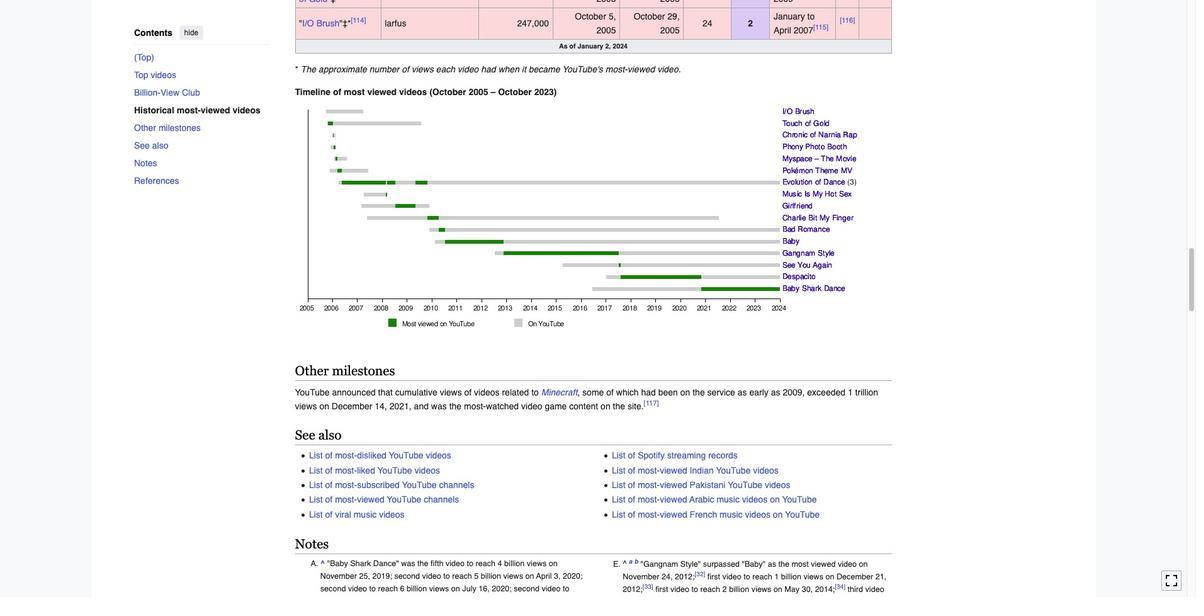 Task type: locate. For each thing, give the bounding box(es) containing it.
video up [34] link
[[838, 559, 857, 569]]

the up may
[[779, 559, 790, 569]]

list of most-viewed french music videos on youtube link
[[612, 510, 820, 520]]

the
[[301, 64, 316, 75]]

2005 inside october 5, 2005
[[597, 26, 616, 36]]

0 horizontal spatial was
[[401, 559, 415, 568]]

list of spotify streaming records list of most-viewed indian youtube videos list of most-viewed pakistani youtube videos list of most-viewed arabic music videos on youtube list of most-viewed french music videos on youtube
[[612, 451, 820, 520]]

0 vertical spatial 1
[[848, 388, 853, 398]]

1 horizontal spatial first
[[656, 584, 669, 594]]

april
[[774, 26, 792, 36], [536, 571, 552, 581]]

on inside "gangnam style" surpassed "baby" as the most viewed video on november 24, 2012;
[[860, 559, 868, 569]]

billion up may
[[782, 572, 802, 581]]

1 vertical spatial december
[[837, 572, 874, 581]]

2020; right '3,'
[[563, 571, 583, 581]]

had
[[481, 64, 496, 75], [642, 388, 656, 398]]

1 vertical spatial see also
[[295, 428, 342, 443]]

1 vertical spatial see
[[295, 428, 315, 443]]

2005 left –
[[469, 87, 489, 97]]

had left when
[[481, 64, 496, 75]]

the down youtube announced that cumulative views of videos related to minecraft
[[450, 401, 462, 411]]

july
[[463, 584, 477, 593]]

most
[[344, 87, 365, 97], [792, 559, 809, 569]]

reach left 7
[[321, 596, 340, 597]]

2005
[[597, 26, 616, 36], [661, 26, 680, 36], [469, 87, 489, 97]]

notes up ^ link
[[295, 537, 329, 552]]

*
[[295, 64, 299, 75]]

a
[[629, 557, 633, 565]]

–
[[491, 87, 496, 97]]

videos
[[151, 70, 176, 80], [399, 87, 427, 97], [232, 105, 260, 115], [474, 388, 500, 398], [426, 451, 452, 461], [415, 465, 440, 475], [754, 465, 779, 475], [765, 480, 791, 490], [743, 495, 768, 505], [379, 510, 405, 520], [746, 510, 771, 520]]

second up 7
[[321, 584, 346, 593]]

2012; down ^ a b on the right bottom of page
[[623, 584, 643, 594]]

first up 3 at right bottom
[[656, 584, 669, 594]]

references
[[134, 175, 179, 186]]

1 horizontal spatial other
[[295, 364, 329, 379]]

1 vertical spatial notes
[[295, 537, 329, 552]]

video down 24,
[[671, 584, 690, 594]]

billion down "gangnam style" surpassed "baby" as the most viewed video on november 24, 2012;
[[730, 584, 750, 594]]

1 horizontal spatial 2012;
[[675, 572, 695, 581]]

on
[[681, 388, 691, 398], [320, 401, 329, 411], [601, 401, 611, 411], [771, 495, 780, 505], [773, 510, 783, 520], [549, 559, 558, 568], [860, 559, 868, 569], [526, 571, 534, 581], [826, 572, 835, 581], [452, 584, 460, 593], [774, 584, 783, 594], [394, 596, 403, 597], [705, 597, 714, 597]]

25, down the shark
[[359, 571, 370, 581]]

2005 for 29,
[[661, 26, 680, 36]]

historical most-viewed videos
[[134, 105, 260, 115]]

historical
[[134, 105, 174, 115]]

october right –
[[498, 87, 532, 97]]

reach down '2019;'
[[378, 584, 398, 593]]

1 vertical spatial 2
[[723, 584, 727, 594]]

viewed down the list of spotify streaming records link
[[660, 465, 688, 475]]

the left service
[[693, 388, 705, 398]]

2020; down july
[[448, 596, 468, 597]]

2 horizontal spatial november
[[716, 597, 753, 597]]

larfus
[[385, 19, 407, 29]]

2 ^ from the left
[[623, 559, 627, 569]]

hide
[[184, 28, 198, 37]]

0 horizontal spatial also
[[152, 140, 168, 150]]

list of most-viewed pakistani youtube videos link
[[612, 480, 791, 490]]

, some of which had been on the service as early as 2009, exceeded 1 trillion views on december 14, 2021, and was the most-watched video game content on the site.
[[295, 388, 879, 411]]

also up references
[[152, 140, 168, 150]]

list of most-viewed indian youtube videos link
[[612, 465, 779, 475]]

2012; inside "gangnam style" surpassed "baby" as the most viewed video on november 24, 2012;
[[675, 572, 695, 581]]

[33] link
[[643, 582, 654, 590]]

was
[[431, 401, 447, 411], [401, 559, 415, 568]]

0 vertical spatial see
[[134, 140, 150, 150]]

0 horizontal spatial 29,
[[435, 596, 446, 597]]

of
[[570, 42, 576, 50], [402, 64, 409, 75], [333, 87, 342, 97], [465, 388, 472, 398], [607, 388, 614, 398], [325, 451, 333, 461], [628, 451, 636, 461], [325, 465, 333, 475], [628, 465, 636, 475], [325, 480, 333, 490], [628, 480, 636, 490], [325, 495, 333, 505], [628, 495, 636, 505], [325, 510, 333, 520], [628, 510, 636, 520]]

october left 5,
[[575, 12, 607, 22]]

second
[[395, 571, 420, 581], [321, 584, 346, 593], [514, 584, 540, 593]]

was down youtube announced that cumulative views of videos related to minecraft
[[431, 401, 447, 411]]

0 vertical spatial see also
[[134, 140, 168, 150]]

spotify
[[638, 451, 665, 461]]

1 up 2017;
[[775, 572, 779, 581]]

announced
[[332, 388, 376, 398]]

(top)
[[134, 52, 154, 62]]

24
[[703, 19, 713, 29]]

video inside , some of which had been on the service as early as 2009, exceeded 1 trillion views on december 14, 2021, and was the most-watched video game content on the site.
[[522, 401, 543, 411]]

views inside [32] first video to reach 1 billion views on december 21, 2012;
[[804, 572, 824, 581]]

december up third
[[837, 572, 874, 581]]

b link
[[635, 557, 639, 569]]

milestones
[[158, 123, 201, 133], [332, 364, 395, 379]]

2 horizontal spatial 2005
[[661, 26, 680, 36]]

records
[[709, 451, 738, 461]]

[32]
[[695, 570, 706, 577]]

youtube
[[295, 388, 330, 398], [389, 451, 424, 461], [378, 465, 412, 475], [717, 465, 751, 475], [402, 480, 437, 490], [728, 480, 763, 490], [387, 495, 422, 505], [783, 495, 817, 505], [786, 510, 820, 520]]

first inside ^ "baby shark dance" was the fifth video to reach 4 billion views on november 25, 2019; second video to reach 5 billion views on april 3, 2020; second video to reach 6 billion views on july 16, 2020; second video to reach 7 billion views on october 29, 2020; first video to reach 8 billion vi
[[471, 596, 483, 597]]

1 vertical spatial 25,
[[755, 597, 766, 597]]

1 horizontal spatial december
[[837, 572, 874, 581]]

0 vertical spatial 29,
[[668, 12, 680, 22]]

video right each
[[458, 64, 479, 75]]

november down '"baby'
[[321, 571, 357, 581]]

first right [32] link
[[708, 572, 721, 581]]

notes link
[[134, 154, 270, 172]]

0 horizontal spatial see
[[134, 140, 150, 150]]

1 vertical spatial 2012;
[[623, 584, 643, 594]]

0 vertical spatial first
[[708, 572, 721, 581]]

january up 2007
[[774, 12, 805, 22]]

0 horizontal spatial see also
[[134, 140, 168, 150]]

january left 2,
[[578, 42, 604, 50]]

video down 16,
[[485, 596, 504, 597]]

december
[[332, 401, 373, 411], [837, 572, 874, 581]]

1 vertical spatial 29,
[[435, 596, 446, 597]]

milestones up announced
[[332, 364, 395, 379]]

29,
[[668, 12, 680, 22], [435, 596, 446, 597]]

1 horizontal spatial also
[[319, 428, 342, 443]]

april inside ^ "baby shark dance" was the fifth video to reach 4 billion views on november 25, 2019; second video to reach 5 billion views on april 3, 2020; second video to reach 6 billion views on july 16, 2020; second video to reach 7 billion views on october 29, 2020; first video to reach 8 billion vi
[[536, 571, 552, 581]]

1 vertical spatial 1
[[775, 572, 779, 581]]

october right 5,
[[634, 12, 665, 22]]

^ left '"baby'
[[321, 559, 325, 568]]

25, inside the [33] first video to reach 2 billion views on may 30, 2014; [34] third video to reach 3 billion views on november 25, 2017; eighth video to reach
[[755, 597, 766, 597]]

references link
[[134, 172, 270, 189]]

0 horizontal spatial 25,
[[359, 571, 370, 581]]

streaming
[[668, 451, 706, 461]]

2005 left '24'
[[661, 26, 680, 36]]

1 vertical spatial channels
[[424, 495, 459, 505]]

april inside the january to april 2007 [115]
[[774, 26, 792, 36]]

as right early
[[771, 388, 781, 398]]

november
[[321, 571, 357, 581], [623, 572, 660, 581], [716, 597, 753, 597]]

third
[[848, 584, 864, 594]]

1 vertical spatial milestones
[[332, 364, 395, 379]]

0 horizontal spatial december
[[332, 401, 373, 411]]

viewed down list of most-viewed indian youtube videos link
[[660, 480, 688, 490]]

first
[[708, 572, 721, 581], [656, 584, 669, 594], [471, 596, 483, 597]]

1 horizontal spatial notes
[[295, 537, 329, 552]]

surpassed
[[704, 559, 740, 569]]

the down which
[[613, 401, 626, 411]]

1 ^ from the left
[[321, 559, 325, 568]]

^ inside ^ a b
[[623, 559, 627, 569]]

see inside see also "link"
[[134, 140, 150, 150]]

5,
[[609, 12, 616, 22]]

0 horizontal spatial 2005
[[469, 87, 489, 97]]

[32] link
[[695, 570, 706, 577]]

other
[[134, 123, 156, 133], [295, 364, 329, 379]]

0 horizontal spatial 2
[[723, 584, 727, 594]]

2005 for 5,
[[597, 26, 616, 36]]

0 horizontal spatial second
[[321, 584, 346, 593]]

(top) link
[[134, 48, 270, 66]]

had up '[117]' link
[[642, 388, 656, 398]]

site.
[[628, 401, 644, 411]]

0 horizontal spatial had
[[481, 64, 496, 75]]

october down 6
[[405, 596, 433, 597]]

0 vertical spatial january
[[774, 12, 805, 22]]

2 horizontal spatial 2020;
[[563, 571, 583, 581]]

1 vertical spatial january
[[578, 42, 604, 50]]

music right viral
[[354, 510, 377, 520]]

video down 2014;
[[814, 597, 833, 597]]

october inside october 5, 2005
[[575, 12, 607, 22]]

as inside "gangnam style" surpassed "baby" as the most viewed video on november 24, 2012;
[[768, 559, 777, 569]]

see also down historical
[[134, 140, 168, 150]]

1 vertical spatial april
[[536, 571, 552, 581]]

0 vertical spatial channels
[[439, 480, 475, 490]]

0 horizontal spatial first
[[471, 596, 483, 597]]

french
[[690, 510, 718, 520]]

each
[[436, 64, 455, 75]]

shark
[[350, 559, 371, 568]]

2 vertical spatial first
[[471, 596, 483, 597]]

1 horizontal spatial 2020;
[[492, 584, 512, 593]]

viewed left arabic
[[660, 495, 688, 505]]

viewed inside "gangnam style" surpassed "baby" as the most viewed video on november 24, 2012;
[[811, 559, 836, 569]]

minecraft link
[[542, 388, 578, 398]]

reach down "baby"
[[753, 572, 773, 581]]

reach inside [32] first video to reach 1 billion views on december 21, 2012;
[[753, 572, 773, 581]]

reach down [33]
[[632, 597, 652, 597]]

first inside [32] first video to reach 1 billion views on december 21, 2012;
[[708, 572, 721, 581]]

top
[[134, 70, 148, 80]]

1 horizontal spatial was
[[431, 401, 447, 411]]

list of most-liked youtube videos link
[[309, 465, 440, 475]]

fullscreen image
[[1166, 575, 1179, 587]]

0 horizontal spatial 2012;
[[623, 584, 643, 594]]

0 vertical spatial april
[[774, 26, 792, 36]]

music
[[717, 495, 740, 505], [354, 510, 377, 520], [720, 510, 743, 520]]

billion right 8
[[544, 596, 564, 597]]

1 horizontal spatial second
[[395, 571, 420, 581]]

1 vertical spatial other
[[295, 364, 329, 379]]

other milestones up announced
[[295, 364, 395, 379]]

second up 6
[[395, 571, 420, 581]]

historical most-viewed videos link
[[134, 101, 280, 119]]

january
[[774, 12, 805, 22], [578, 42, 604, 50]]

dance"
[[373, 559, 399, 568]]

reach left 4
[[476, 559, 496, 568]]

1 vertical spatial had
[[642, 388, 656, 398]]

reach down third
[[844, 597, 864, 597]]

billion
[[505, 559, 525, 568], [481, 571, 501, 581], [782, 572, 802, 581], [407, 584, 427, 593], [730, 584, 750, 594], [349, 596, 369, 597], [544, 596, 564, 597], [661, 597, 681, 597]]

billion right 6
[[407, 584, 427, 593]]

0 horizontal spatial milestones
[[158, 123, 201, 133]]

2005 down 5,
[[597, 26, 616, 36]]

december down announced
[[332, 401, 373, 411]]

0 vertical spatial 25,
[[359, 571, 370, 581]]

0 horizontal spatial most
[[344, 87, 365, 97]]

most down approximate
[[344, 87, 365, 97]]

^ left a link
[[623, 559, 627, 569]]

2 down surpassed
[[723, 584, 727, 594]]

0 horizontal spatial november
[[321, 571, 357, 581]]

2007
[[794, 26, 814, 36]]

2012; down style"
[[675, 572, 695, 581]]

0 vertical spatial was
[[431, 401, 447, 411]]

the left the fifth
[[418, 559, 429, 568]]

billion up 16,
[[481, 571, 501, 581]]

1 vertical spatial first
[[656, 584, 669, 594]]

1 horizontal spatial 2005
[[597, 26, 616, 36]]

0 vertical spatial most
[[344, 87, 365, 97]]

0 horizontal spatial january
[[578, 42, 604, 50]]

2019;
[[373, 571, 392, 581]]

first for 1
[[708, 572, 721, 581]]

29, left '24'
[[668, 12, 680, 22]]

october
[[575, 12, 607, 22], [634, 12, 665, 22], [498, 87, 532, 97], [405, 596, 433, 597]]

1 horizontal spatial had
[[642, 388, 656, 398]]

that
[[378, 388, 393, 398]]

see also inside see also "link"
[[134, 140, 168, 150]]

1 vertical spatial other milestones
[[295, 364, 395, 379]]

video down related on the left bottom of the page
[[522, 401, 543, 411]]

1 horizontal spatial january
[[774, 12, 805, 22]]

1 horizontal spatial 1
[[848, 388, 853, 398]]

the inside ^ "baby shark dance" was the fifth video to reach 4 billion views on november 25, 2019; second video to reach 5 billion views on april 3, 2020; second video to reach 6 billion views on july 16, 2020; second video to reach 7 billion views on october 29, 2020; first video to reach 8 billion vi
[[418, 559, 429, 568]]

reach left 5
[[452, 571, 472, 581]]

fifth
[[431, 559, 444, 568]]

0 vertical spatial also
[[152, 140, 168, 150]]

1 horizontal spatial april
[[774, 26, 792, 36]]

0 vertical spatial 2
[[749, 19, 753, 29]]

1 horizontal spatial 25,
[[755, 597, 766, 597]]

0 vertical spatial milestones
[[158, 123, 201, 133]]

0 vertical spatial 2012;
[[675, 572, 695, 581]]

1 vertical spatial was
[[401, 559, 415, 568]]

i/o
[[302, 19, 314, 29]]

january inside the january to april 2007 [115]
[[774, 12, 805, 22]]

^ inside ^ "baby shark dance" was the fifth video to reach 4 billion views on november 25, 2019; second video to reach 5 billion views on april 3, 2020; second video to reach 6 billion views on july 16, 2020; second video to reach 7 billion views on october 29, 2020; first video to reach 8 billion vi
[[321, 559, 325, 568]]

april left '3,'
[[536, 571, 552, 581]]

see also down announced
[[295, 428, 342, 443]]

1 vertical spatial 2020;
[[492, 584, 512, 593]]

video
[[458, 64, 479, 75], [522, 401, 543, 411], [446, 559, 465, 568], [838, 559, 857, 569], [422, 571, 441, 581], [723, 572, 742, 581], [348, 584, 367, 593], [542, 584, 561, 593], [671, 584, 690, 594], [866, 584, 885, 594], [485, 596, 504, 597], [814, 597, 833, 597]]

was inside ^ "baby shark dance" was the fifth video to reach 4 billion views on november 25, 2019; second video to reach 5 billion views on april 3, 2020; second video to reach 6 billion views on july 16, 2020; second video to reach 7 billion views on october 29, 2020; first video to reach 8 billion vi
[[401, 559, 415, 568]]

most-
[[606, 64, 628, 75], [176, 105, 201, 115], [464, 401, 486, 411], [335, 451, 357, 461], [335, 465, 357, 475], [638, 465, 660, 475], [335, 480, 357, 490], [638, 480, 660, 490], [335, 495, 357, 505], [638, 495, 660, 505], [638, 510, 660, 520]]

as
[[738, 388, 747, 398], [771, 388, 781, 398], [768, 559, 777, 569]]

29, down the fifth
[[435, 596, 446, 597]]

5
[[474, 571, 479, 581]]

reach down [32] link
[[701, 584, 721, 594]]

also down announced
[[319, 428, 342, 443]]

billion right 3 at right bottom
[[661, 597, 681, 597]]

^ for ^ "baby shark dance" was the fifth video to reach 4 billion views on november 25, 2019; second video to reach 5 billion views on april 3, 2020; second video to reach 6 billion views on july 16, 2020; second video to reach 7 billion views on october 29, 2020; first video to reach 8 billion vi
[[321, 559, 325, 568]]

october 5, 2005
[[575, 12, 616, 36]]

0 horizontal spatial notes
[[134, 158, 157, 168]]

viewed down subscribed
[[357, 495, 385, 505]]

a link
[[629, 557, 633, 569]]

first down july
[[471, 596, 483, 597]]

other milestones down historical
[[134, 123, 201, 133]]

1 horizontal spatial most
[[792, 559, 809, 569]]

0 vertical spatial other milestones
[[134, 123, 201, 133]]

april left 2007
[[774, 26, 792, 36]]

0 horizontal spatial april
[[536, 571, 552, 581]]

1 horizontal spatial see
[[295, 428, 315, 443]]

29, inside ^ "baby shark dance" was the fifth video to reach 4 billion views on november 25, 2019; second video to reach 5 billion views on april 3, 2020; second video to reach 6 billion views on july 16, 2020; second video to reach 7 billion views on october 29, 2020; first video to reach 8 billion vi
[[435, 596, 446, 597]]

0 horizontal spatial other
[[134, 123, 156, 133]]

2005 inside october 29, 2005
[[661, 26, 680, 36]]

1 horizontal spatial november
[[623, 572, 660, 581]]

cumulative
[[395, 388, 438, 398]]

247,000
[[517, 19, 549, 29]]

also
[[152, 140, 168, 150], [319, 428, 342, 443]]

was inside , some of which had been on the service as early as 2009, exceeded 1 trillion views on december 14, 2021, and was the most-watched video game content on the site.
[[431, 401, 447, 411]]

on inside [32] first video to reach 1 billion views on december 21, 2012;
[[826, 572, 835, 581]]

1 horizontal spatial ^
[[623, 559, 627, 569]]

0 horizontal spatial 1
[[775, 572, 779, 581]]

first inside the [33] first video to reach 2 billion views on may 30, 2014; [34] third video to reach 3 billion views on november 25, 2017; eighth video to reach
[[656, 584, 669, 594]]

1 vertical spatial most
[[792, 559, 809, 569]]

content
[[570, 401, 599, 411]]

billion inside [32] first video to reach 1 billion views on december 21, 2012;
[[782, 572, 802, 581]]

of inside , some of which had been on the service as early as 2009, exceeded 1 trillion views on december 14, 2021, and was the most-watched video game content on the site.
[[607, 388, 614, 398]]

related
[[502, 388, 529, 398]]

list of viral music videos link
[[309, 510, 405, 520]]

25, down [32] first video to reach 1 billion views on december 21, 2012;
[[755, 597, 766, 597]]

viewed up other milestones link
[[200, 105, 230, 115]]

1 vertical spatial also
[[319, 428, 342, 443]]

milestones down historical most-viewed videos at the left top of the page
[[158, 123, 201, 133]]

game
[[545, 401, 567, 411]]

the
[[693, 388, 705, 398], [450, 401, 462, 411], [613, 401, 626, 411], [418, 559, 429, 568], [779, 559, 790, 569]]

0 horizontal spatial 2020;
[[448, 596, 468, 597]]

most up 30,
[[792, 559, 809, 569]]

2 horizontal spatial first
[[708, 572, 721, 581]]

2 right '24'
[[749, 19, 753, 29]]

november down [32] first video to reach 1 billion views on december 21, 2012;
[[716, 597, 753, 597]]

as right "baby"
[[768, 559, 777, 569]]

1 horizontal spatial 29,
[[668, 12, 680, 22]]

1 horizontal spatial other milestones
[[295, 364, 395, 379]]

second up 8
[[514, 584, 540, 593]]

0 vertical spatial december
[[332, 401, 373, 411]]

viewed up 2014;
[[811, 559, 836, 569]]

viewed down number
[[367, 87, 397, 97]]

0 vertical spatial 2020;
[[563, 571, 583, 581]]

2 inside the [33] first video to reach 2 billion views on may 30, 2014; [34] third video to reach 3 billion views on november 25, 2017; eighth video to reach
[[723, 584, 727, 594]]

video down surpassed
[[723, 572, 742, 581]]

2020; right 16,
[[492, 584, 512, 593]]

^ for ^ a b
[[623, 559, 627, 569]]

november up [33]
[[623, 572, 660, 581]]

0 horizontal spatial ^
[[321, 559, 325, 568]]

1 horizontal spatial 2
[[749, 19, 753, 29]]

notes up references
[[134, 158, 157, 168]]

viewed inside the list of most-disliked youtube videos list of most-liked youtube videos list of most-subscribed youtube channels list of most-viewed youtube channels list of viral music videos
[[357, 495, 385, 505]]



Task type: vqa. For each thing, say whether or not it's contained in the screenshot.
(OCTOBER
yes



Task type: describe. For each thing, give the bounding box(es) containing it.
list of most-viewed arabic music videos on youtube link
[[612, 495, 817, 505]]

2009,
[[783, 388, 805, 398]]

and
[[414, 401, 429, 411]]

been
[[659, 388, 678, 398]]

"‡*
[[340, 19, 351, 29]]

[116] link
[[840, 16, 856, 25]]

2 horizontal spatial second
[[514, 584, 540, 593]]

video down the 21, on the right of page
[[866, 584, 885, 594]]

[114] link
[[351, 16, 366, 25]]

2023)
[[535, 87, 557, 97]]

see also link
[[134, 136, 270, 154]]

the inside "gangnam style" surpassed "baby" as the most viewed video on november 24, 2012;
[[779, 559, 790, 569]]

1 horizontal spatial milestones
[[332, 364, 395, 379]]

video inside "gangnam style" surpassed "baby" as the most viewed video on november 24, 2012;
[[838, 559, 857, 569]]

,
[[578, 388, 580, 398]]

had inside , some of which had been on the service as early as 2009, exceeded 1 trillion views on december 14, 2021, and was the most-watched video game content on the site.
[[642, 388, 656, 398]]

2021,
[[390, 401, 412, 411]]

contents
[[134, 28, 172, 38]]

billion-view club link
[[134, 83, 270, 101]]

most- inside , some of which had been on the service as early as 2009, exceeded 1 trillion views on december 14, 2021, and was the most-watched video game content on the site.
[[464, 401, 486, 411]]

videos inside top videos link
[[151, 70, 176, 80]]

as left early
[[738, 388, 747, 398]]

as
[[559, 42, 568, 50]]

21,
[[876, 572, 887, 581]]

youtube's
[[563, 64, 603, 75]]

29, inside october 29, 2005
[[668, 12, 680, 22]]

some
[[583, 388, 604, 398]]

[114]
[[351, 16, 366, 25]]

[115] link
[[814, 23, 829, 32]]

november inside "gangnam style" surpassed "baby" as the most viewed video on november 24, 2012;
[[623, 572, 660, 581]]

^ link
[[321, 559, 325, 568]]

2012; inside [32] first video to reach 1 billion views on december 21, 2012;
[[623, 584, 643, 594]]

first for 2
[[656, 584, 669, 594]]

style"
[[681, 559, 701, 569]]

0 vertical spatial had
[[481, 64, 496, 75]]

timeline
[[295, 87, 331, 97]]

subscribed
[[357, 480, 400, 490]]

music down list of most-viewed arabic music videos on youtube link at the right bottom of page
[[720, 510, 743, 520]]

list of most-disliked youtube videos link
[[309, 451, 452, 461]]

billion right 7
[[349, 596, 369, 597]]

most inside "gangnam style" surpassed "baby" as the most viewed video on november 24, 2012;
[[792, 559, 809, 569]]

list of most-subscribed youtube channels link
[[309, 480, 475, 490]]

video down the fifth
[[422, 571, 441, 581]]

3,
[[554, 571, 561, 581]]

(october
[[430, 87, 466, 97]]

0 horizontal spatial other milestones
[[134, 123, 201, 133]]

videos inside the historical most-viewed videos link
[[232, 105, 260, 115]]

also inside "link"
[[152, 140, 168, 150]]

became
[[529, 64, 560, 75]]

24,
[[662, 572, 673, 581]]

^ a b
[[623, 557, 639, 569]]

0 vertical spatial notes
[[134, 158, 157, 168]]

arabic
[[690, 495, 715, 505]]

i/o brush link
[[302, 19, 340, 29]]

video down '3,'
[[542, 584, 561, 593]]

[115]
[[814, 23, 829, 32]]

"baby"
[[742, 559, 766, 569]]

approximate
[[319, 64, 367, 75]]

viewed left french
[[660, 510, 688, 520]]

2024
[[613, 42, 628, 50]]

october inside october 29, 2005
[[634, 12, 665, 22]]

30,
[[802, 584, 813, 594]]

viewed left video.
[[628, 64, 655, 75]]

[33] first video to reach 2 billion views on may 30, 2014; [34] third video to reach 3 billion views on november 25, 2017; eighth video to reach 
[[623, 582, 885, 597]]

music up list of most-viewed french music videos on youtube link
[[717, 495, 740, 505]]

brush
[[317, 19, 340, 29]]

[117]
[[644, 399, 659, 408]]

reach left 8
[[516, 596, 535, 597]]

to inside [32] first video to reach 1 billion views on december 21, 2012;
[[744, 572, 751, 581]]

2,
[[606, 42, 611, 50]]

as of january 2, 2024
[[559, 42, 628, 50]]

8
[[538, 596, 542, 597]]

it
[[522, 64, 526, 75]]

4
[[498, 559, 502, 568]]

"baby
[[327, 559, 348, 568]]

top videos link
[[134, 66, 270, 83]]

list of spotify streaming records link
[[612, 451, 738, 461]]

number
[[370, 64, 400, 75]]

november inside the [33] first video to reach 2 billion views on may 30, 2014; [34] third video to reach 3 billion views on november 25, 2017; eighth video to reach
[[716, 597, 753, 597]]

indian
[[690, 465, 714, 475]]

trillion
[[856, 388, 879, 398]]

video inside [32] first video to reach 1 billion views on december 21, 2012;
[[723, 572, 742, 581]]

"gangnam style" surpassed "baby" as the most viewed video on november 24, 2012;
[[623, 559, 868, 581]]

2 vertical spatial 2020;
[[448, 596, 468, 597]]

january to april 2007 [115]
[[774, 12, 829, 36]]

to inside the january to april 2007 [115]
[[808, 12, 815, 22]]

club
[[182, 87, 200, 97]]

[34] link
[[835, 582, 846, 590]]

1 inside , some of which had been on the service as early as 2009, exceeded 1 trillion views on december 14, 2021, and was the most-watched video game content on the site.
[[848, 388, 853, 398]]

timeline of most viewed videos (october 2005 – october 2023)
[[295, 87, 557, 97]]

december inside , some of which had been on the service as early as 2009, exceeded 1 trillion views on december 14, 2021, and was the most-watched video game content on the site.
[[332, 401, 373, 411]]

1 inside [32] first video to reach 1 billion views on december 21, 2012;
[[775, 572, 779, 581]]

billion right 4
[[505, 559, 525, 568]]

video.
[[658, 64, 681, 75]]

25, inside ^ "baby shark dance" was the fifth video to reach 4 billion views on november 25, 2019; second video to reach 5 billion views on april 3, 2020; second video to reach 6 billion views on july 16, 2020; second video to reach 7 billion views on october 29, 2020; first video to reach 8 billion vi
[[359, 571, 370, 581]]

* the approximate number of views each video had when it became youtube's most-viewed video.
[[295, 64, 681, 75]]

video right the fifth
[[446, 559, 465, 568]]

viral
[[335, 510, 351, 520]]

3
[[654, 597, 658, 597]]

service
[[708, 388, 736, 398]]

"
[[299, 19, 302, 29]]

video down the shark
[[348, 584, 367, 593]]

views inside , some of which had been on the service as early as 2009, exceeded 1 trillion views on december 14, 2021, and was the most-watched video game content on the site.
[[295, 401, 317, 411]]

view
[[160, 87, 179, 97]]

november inside ^ "baby shark dance" was the fifth video to reach 4 billion views on november 25, 2019; second video to reach 5 billion views on april 3, 2020; second video to reach 6 billion views on july 16, 2020; second video to reach 7 billion views on october 29, 2020; first video to reach 8 billion vi
[[321, 571, 357, 581]]

[117] link
[[644, 399, 659, 408]]

list of most-viewed youtube channels link
[[309, 495, 459, 505]]

0 vertical spatial other
[[134, 123, 156, 133]]

"gangnam
[[641, 559, 679, 569]]

1 horizontal spatial see also
[[295, 428, 342, 443]]

december inside [32] first video to reach 1 billion views on december 21, 2012;
[[837, 572, 874, 581]]

list of most-disliked youtube videos list of most-liked youtube videos list of most-subscribed youtube channels list of most-viewed youtube channels list of viral music videos
[[309, 451, 475, 520]]

october inside ^ "baby shark dance" was the fifth video to reach 4 billion views on november 25, 2019; second video to reach 5 billion views on april 3, 2020; second video to reach 6 billion views on july 16, 2020; second video to reach 7 billion views on october 29, 2020; first video to reach 8 billion vi
[[405, 596, 433, 597]]

music inside the list of most-disliked youtube videos list of most-liked youtube videos list of most-subscribed youtube channels list of most-viewed youtube channels list of viral music videos
[[354, 510, 377, 520]]

pakistani
[[690, 480, 726, 490]]

october 29, 2005
[[634, 12, 680, 36]]

exceeded
[[808, 388, 846, 398]]

6
[[400, 584, 405, 593]]

2017;
[[768, 597, 788, 597]]



